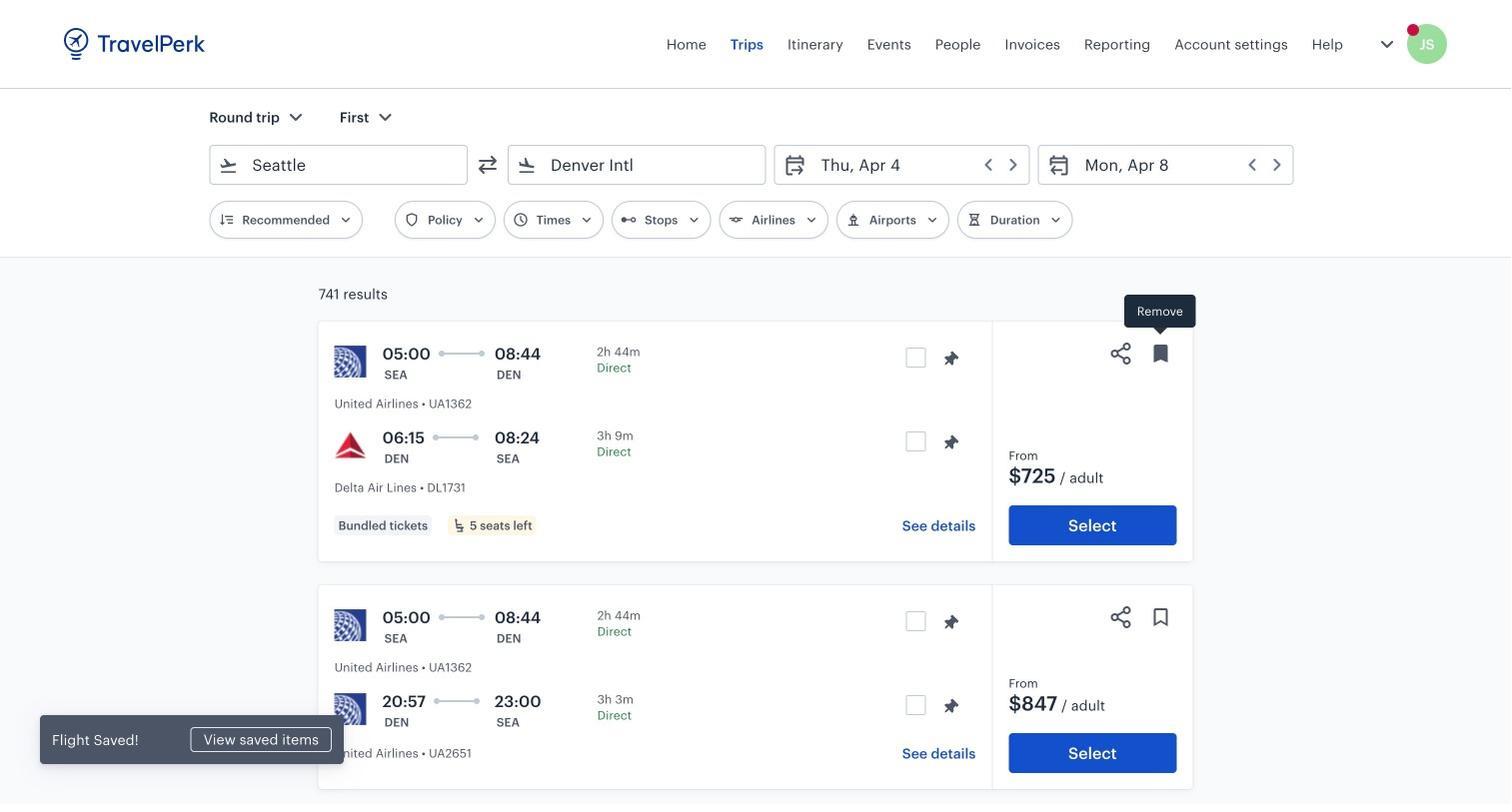 Task type: locate. For each thing, give the bounding box(es) containing it.
2 vertical spatial united airlines image
[[335, 694, 367, 726]]

united airlines image
[[335, 346, 367, 378], [335, 610, 367, 642], [335, 694, 367, 726]]

From search field
[[238, 149, 441, 181]]

Depart field
[[807, 149, 1021, 181]]

tooltip
[[1124, 295, 1196, 338]]

2 united airlines image from the top
[[335, 610, 367, 642]]

delta air lines image
[[335, 430, 367, 462]]

1 vertical spatial united airlines image
[[335, 610, 367, 642]]

3 united airlines image from the top
[[335, 694, 367, 726]]

1 united airlines image from the top
[[335, 346, 367, 378]]

Return field
[[1071, 149, 1285, 181]]

0 vertical spatial united airlines image
[[335, 346, 367, 378]]



Task type: vqa. For each thing, say whether or not it's contained in the screenshot.
Move forward to switch to the next month. icon
no



Task type: describe. For each thing, give the bounding box(es) containing it.
To search field
[[537, 149, 739, 181]]



